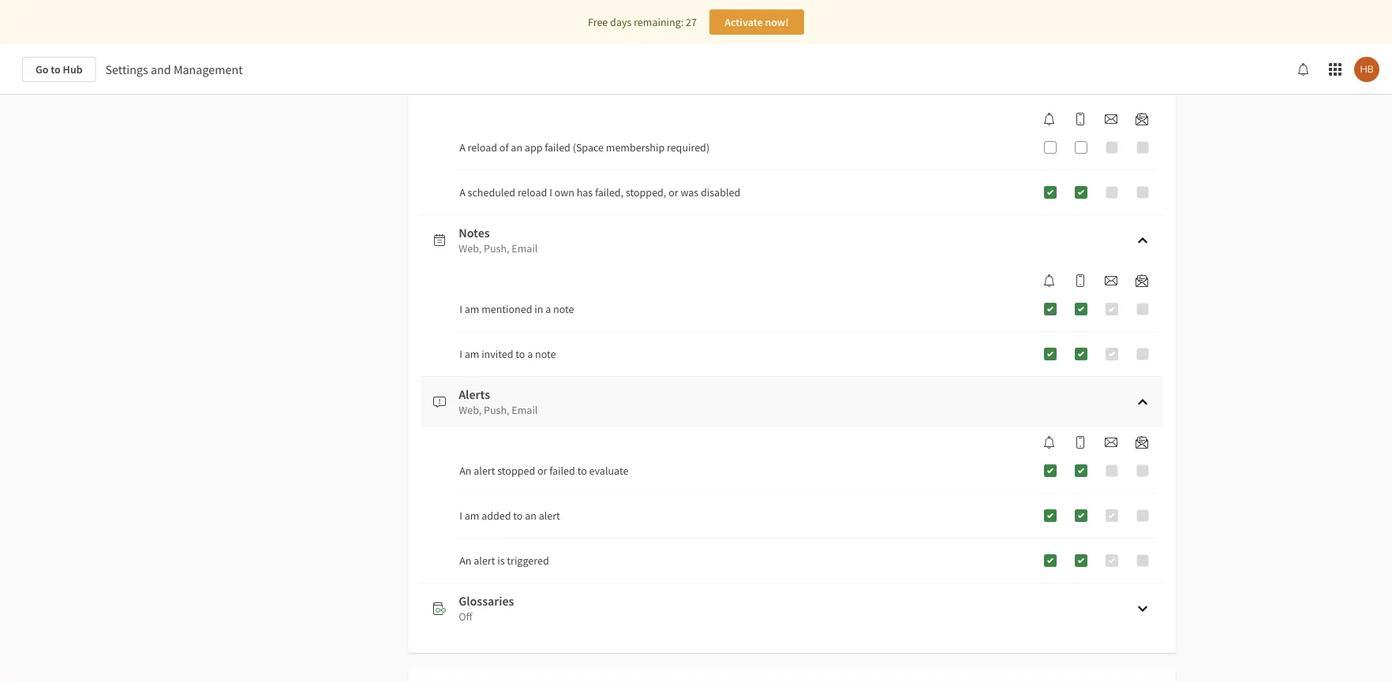 Task type: locate. For each thing, give the bounding box(es) containing it.
0 horizontal spatial a
[[527, 347, 533, 361]]

1 horizontal spatial an
[[525, 509, 537, 523]]

alert down an alert stopped or failed to evaluate
[[539, 509, 560, 523]]

note right in
[[553, 302, 574, 316]]

0 vertical spatial notifications sent to your email element
[[1099, 113, 1124, 125]]

1 notifications sent to your email element from the top
[[1099, 113, 1124, 125]]

1 vertical spatial an
[[525, 509, 537, 523]]

1 am from the top
[[465, 302, 479, 316]]

1 vertical spatial alert
[[539, 509, 560, 523]]

1 vertical spatial push,
[[484, 403, 509, 417]]

go to hub link
[[22, 57, 96, 82]]

reload
[[468, 140, 497, 155], [518, 185, 547, 200]]

1 push notifications in qlik sense mobile element from the top
[[1068, 113, 1093, 125]]

push,
[[484, 241, 509, 256], [484, 403, 509, 417]]

alerts
[[459, 387, 490, 402]]

push notifications in qlik sense mobile image for evaluate
[[1074, 436, 1087, 449]]

am for mentioned
[[465, 302, 479, 316]]

1 vertical spatial notifications sent to your email element
[[1099, 275, 1124, 287]]

i for i am mentioned in a note
[[459, 302, 462, 316]]

2 am from the top
[[465, 347, 479, 361]]

1 vertical spatial notifications when using qlik sense in a browser element
[[1037, 275, 1062, 287]]

27
[[686, 15, 697, 29]]

3 notifications when using qlik sense in a browser element from the top
[[1037, 436, 1062, 449]]

0 vertical spatial notifications bundled in a daily email digest element
[[1129, 113, 1155, 125]]

3 push notifications in qlik sense mobile element from the top
[[1068, 436, 1093, 449]]

1 push, from the top
[[484, 241, 509, 256]]

push, down alerts
[[484, 403, 509, 417]]

0 vertical spatial an
[[459, 464, 472, 478]]

alert for an alert stopped or failed to evaluate
[[474, 464, 495, 478]]

1 vertical spatial notifications bundled in a daily email digest element
[[1129, 275, 1155, 287]]

own
[[554, 185, 574, 200]]

push, for notes
[[484, 241, 509, 256]]

0 vertical spatial email
[[512, 241, 538, 256]]

0 vertical spatial push notifications in qlik sense mobile image
[[1074, 113, 1087, 125]]

is
[[497, 554, 505, 568]]

an for an alert is triggered
[[459, 554, 472, 568]]

0 vertical spatial a
[[545, 302, 551, 316]]

i for i am invited to a note
[[459, 347, 462, 361]]

1 web, from the top
[[459, 241, 482, 256]]

push, inside alerts web, push, email
[[484, 403, 509, 417]]

1 vertical spatial notifications when using qlik sense in a browser image
[[1043, 436, 1056, 449]]

2 notifications when using qlik sense in a browser image from the top
[[1043, 436, 1056, 449]]

now!
[[765, 15, 789, 29]]

notifications when using qlik sense in a browser image
[[1043, 113, 1056, 125], [1043, 436, 1056, 449]]

web, down alerts
[[459, 403, 482, 417]]

i left invited
[[459, 347, 462, 361]]

1 vertical spatial notifications sent to your email image
[[1105, 275, 1117, 287]]

glossaries off
[[459, 593, 514, 624]]

2 vertical spatial notifications when using qlik sense in a browser element
[[1037, 436, 1062, 449]]

2 email from the top
[[512, 403, 538, 417]]

1 horizontal spatial a
[[545, 302, 551, 316]]

am
[[465, 302, 479, 316], [465, 347, 479, 361], [465, 509, 479, 523]]

notifications when using qlik sense in a browser image for an alert stopped or failed to evaluate
[[1043, 436, 1056, 449]]

0 vertical spatial notifications sent to your email image
[[1105, 113, 1117, 125]]

1 vertical spatial push notifications in qlik sense mobile element
[[1068, 275, 1093, 287]]

notifications bundled in a daily email digest element
[[1129, 113, 1155, 125], [1129, 275, 1155, 287], [1129, 436, 1155, 449]]

scheduled
[[468, 185, 515, 200]]

main content containing notes
[[0, 0, 1392, 683]]

days
[[610, 15, 632, 29]]

3 notifications sent to your email image from the top
[[1105, 436, 1117, 449]]

alerts web, push, email
[[459, 387, 538, 417]]

am left added
[[465, 509, 479, 523]]

email inside alerts web, push, email
[[512, 403, 538, 417]]

free
[[588, 15, 608, 29]]

1 vertical spatial web,
[[459, 403, 482, 417]]

note down in
[[535, 347, 556, 361]]

web, inside alerts web, push, email
[[459, 403, 482, 417]]

an left is
[[459, 554, 472, 568]]

0 vertical spatial web,
[[459, 241, 482, 256]]

note for i am mentioned in a note
[[553, 302, 574, 316]]

0 horizontal spatial reload
[[468, 140, 497, 155]]

0 vertical spatial failed
[[545, 140, 570, 155]]

push, down notes
[[484, 241, 509, 256]]

email down "i am invited to a note"
[[512, 403, 538, 417]]

0 horizontal spatial or
[[537, 464, 547, 478]]

2 push notifications in qlik sense mobile image from the top
[[1074, 275, 1087, 287]]

to left 'evaluate'
[[577, 464, 587, 478]]

an
[[511, 140, 522, 155], [525, 509, 537, 523]]

app
[[525, 140, 543, 155]]

web, inside notes web, push, email
[[459, 241, 482, 256]]

1 an from the top
[[459, 464, 472, 478]]

failed
[[545, 140, 570, 155], [549, 464, 575, 478]]

0 horizontal spatial an
[[511, 140, 522, 155]]

1 email from the top
[[512, 241, 538, 256]]

2 a from the top
[[459, 185, 465, 200]]

email for alerts
[[512, 403, 538, 417]]

a for to
[[527, 347, 533, 361]]

1 notifications sent to your email image from the top
[[1105, 113, 1117, 125]]

disabled
[[701, 185, 740, 200]]

notifications bundled in a daily email digest element for (space
[[1129, 113, 1155, 125]]

notifications when using qlik sense in a browser element for (space
[[1037, 113, 1062, 125]]

1 notifications bundled in a daily email digest element from the top
[[1129, 113, 1155, 125]]

notifications bundled in a daily email digest image for i am mentioned in a note
[[1136, 275, 1148, 287]]

failed right app
[[545, 140, 570, 155]]

0 vertical spatial a
[[459, 140, 465, 155]]

a left scheduled
[[459, 185, 465, 200]]

notifications sent to your email element
[[1099, 113, 1124, 125], [1099, 275, 1124, 287], [1099, 436, 1124, 449]]

notifications when using qlik sense in a browser element
[[1037, 113, 1062, 125], [1037, 275, 1062, 287], [1037, 436, 1062, 449]]

reload left of
[[468, 140, 497, 155]]

i am mentioned in a note
[[459, 302, 574, 316]]

management
[[174, 62, 243, 77]]

1 vertical spatial push notifications in qlik sense mobile image
[[1074, 275, 1087, 287]]

notifications sent to your email element for evaluate
[[1099, 436, 1124, 449]]

free days remaining: 27
[[588, 15, 697, 29]]

of
[[499, 140, 509, 155]]

1 vertical spatial a
[[527, 347, 533, 361]]

membership
[[606, 140, 665, 155]]

notifications sent to your email image
[[1105, 113, 1117, 125], [1105, 275, 1117, 287], [1105, 436, 1117, 449]]

failed right the stopped
[[549, 464, 575, 478]]

or
[[669, 185, 678, 200], [537, 464, 547, 478]]

a right in
[[545, 302, 551, 316]]

stopped,
[[626, 185, 666, 200]]

1 notifications when using qlik sense in a browser element from the top
[[1037, 113, 1062, 125]]

0 vertical spatial push notifications in qlik sense mobile element
[[1068, 113, 1093, 125]]

notifications bundled in a daily email digest image
[[1136, 113, 1148, 125], [1136, 275, 1148, 287]]

has
[[577, 185, 593, 200]]

reload left own
[[518, 185, 547, 200]]

2 vertical spatial notifications bundled in a daily email digest element
[[1129, 436, 1155, 449]]

activate now! link
[[709, 9, 804, 35]]

0 vertical spatial am
[[465, 302, 479, 316]]

push notifications in qlik sense mobile element for (space
[[1068, 113, 1093, 125]]

1 vertical spatial email
[[512, 403, 538, 417]]

2 notifications bundled in a daily email digest image from the top
[[1136, 275, 1148, 287]]

0 vertical spatial notifications when using qlik sense in a browser image
[[1043, 113, 1056, 125]]

push notifications in qlik sense mobile element
[[1068, 113, 1093, 125], [1068, 275, 1093, 287], [1068, 436, 1093, 449]]

3 am from the top
[[465, 509, 479, 523]]

2 vertical spatial notifications sent to your email image
[[1105, 436, 1117, 449]]

1 vertical spatial notifications bundled in a daily email digest image
[[1136, 275, 1148, 287]]

or left was
[[669, 185, 678, 200]]

1 vertical spatial am
[[465, 347, 479, 361]]

a
[[459, 140, 465, 155], [459, 185, 465, 200]]

2 push, from the top
[[484, 403, 509, 417]]

settings and management
[[105, 62, 243, 77]]

notifications bundled in a daily email digest image
[[1136, 436, 1148, 449]]

in
[[534, 302, 543, 316]]

0 vertical spatial note
[[553, 302, 574, 316]]

alert
[[474, 464, 495, 478], [539, 509, 560, 523], [474, 554, 495, 568]]

alert left the stopped
[[474, 464, 495, 478]]

1 notifications when using qlik sense in a browser image from the top
[[1043, 113, 1056, 125]]

alert left is
[[474, 554, 495, 568]]

an left the stopped
[[459, 464, 472, 478]]

a
[[545, 302, 551, 316], [527, 347, 533, 361]]

2 vertical spatial push notifications in qlik sense mobile image
[[1074, 436, 1087, 449]]

push notifications in qlik sense mobile image
[[1074, 113, 1087, 125], [1074, 275, 1087, 287], [1074, 436, 1087, 449]]

web, down notes
[[459, 241, 482, 256]]

i
[[549, 185, 552, 200], [459, 302, 462, 316], [459, 347, 462, 361], [459, 509, 462, 523]]

failed,
[[595, 185, 624, 200]]

3 notifications sent to your email element from the top
[[1099, 436, 1124, 449]]

0 vertical spatial an
[[511, 140, 522, 155]]

notifications sent to your email element for (space
[[1099, 113, 1124, 125]]

i left the mentioned at the top of the page
[[459, 302, 462, 316]]

0 vertical spatial notifications when using qlik sense in a browser element
[[1037, 113, 1062, 125]]

go to hub
[[36, 62, 83, 77]]

1 a from the top
[[459, 140, 465, 155]]

2 vertical spatial notifications sent to your email element
[[1099, 436, 1124, 449]]

a right invited
[[527, 347, 533, 361]]

an for an alert stopped or failed to evaluate
[[459, 464, 472, 478]]

2 vertical spatial push notifications in qlik sense mobile element
[[1068, 436, 1093, 449]]

to
[[51, 62, 61, 77], [516, 347, 525, 361], [577, 464, 587, 478], [513, 509, 523, 523]]

email up i am mentioned in a note
[[512, 241, 538, 256]]

0 vertical spatial notifications bundled in a daily email digest image
[[1136, 113, 1148, 125]]

1 horizontal spatial reload
[[518, 185, 547, 200]]

3 notifications bundled in a daily email digest element from the top
[[1129, 436, 1155, 449]]

a scheduled reload i own has failed, stopped, or was disabled
[[459, 185, 740, 200]]

email
[[512, 241, 538, 256], [512, 403, 538, 417]]

am left invited
[[465, 347, 479, 361]]

1 vertical spatial reload
[[518, 185, 547, 200]]

email inside notes web, push, email
[[512, 241, 538, 256]]

push, inside notes web, push, email
[[484, 241, 509, 256]]

an right of
[[511, 140, 522, 155]]

2 vertical spatial alert
[[474, 554, 495, 568]]

1 vertical spatial or
[[537, 464, 547, 478]]

1 notifications bundled in a daily email digest image from the top
[[1136, 113, 1148, 125]]

1 push notifications in qlik sense mobile image from the top
[[1074, 113, 1087, 125]]

1 vertical spatial note
[[535, 347, 556, 361]]

1 vertical spatial an
[[459, 554, 472, 568]]

am left the mentioned at the top of the page
[[465, 302, 479, 316]]

1 vertical spatial a
[[459, 185, 465, 200]]

0 vertical spatial reload
[[468, 140, 497, 155]]

main content
[[0, 0, 1392, 683]]

note
[[553, 302, 574, 316], [535, 347, 556, 361]]

0 vertical spatial alert
[[474, 464, 495, 478]]

web,
[[459, 241, 482, 256], [459, 403, 482, 417]]

i left added
[[459, 509, 462, 523]]

a left of
[[459, 140, 465, 155]]

an
[[459, 464, 472, 478], [459, 554, 472, 568]]

web, for alerts
[[459, 403, 482, 417]]

2 vertical spatial am
[[465, 509, 479, 523]]

0 vertical spatial or
[[669, 185, 678, 200]]

2 an from the top
[[459, 554, 472, 568]]

2 web, from the top
[[459, 403, 482, 417]]

an right added
[[525, 509, 537, 523]]

3 push notifications in qlik sense mobile image from the top
[[1074, 436, 1087, 449]]

or right the stopped
[[537, 464, 547, 478]]

0 vertical spatial push,
[[484, 241, 509, 256]]

alert for an alert is triggered
[[474, 554, 495, 568]]



Task type: vqa. For each thing, say whether or not it's contained in the screenshot.
Push notifications in Qlik Sense Mobile image
yes



Task type: describe. For each thing, give the bounding box(es) containing it.
2 notifications sent to your email element from the top
[[1099, 275, 1124, 287]]

1 horizontal spatial or
[[669, 185, 678, 200]]

i left own
[[549, 185, 552, 200]]

notifications when using qlik sense in a browser image for a reload of an app failed (space membership required)
[[1043, 113, 1056, 125]]

added
[[481, 509, 511, 523]]

hub
[[63, 62, 83, 77]]

push, for alerts
[[484, 403, 509, 417]]

email for notes
[[512, 241, 538, 256]]

notifications sent to your email image for (space
[[1105, 113, 1117, 125]]

was
[[681, 185, 699, 200]]

settings
[[105, 62, 148, 77]]

mentioned
[[481, 302, 532, 316]]

notes web, push, email
[[459, 225, 538, 256]]

i am added to an alert
[[459, 509, 560, 523]]

2 notifications sent to your email image from the top
[[1105, 275, 1117, 287]]

to right invited
[[516, 347, 525, 361]]

(space
[[573, 140, 604, 155]]

i for i am added to an alert
[[459, 509, 462, 523]]

remaining:
[[634, 15, 684, 29]]

required)
[[667, 140, 710, 155]]

notifications bundled in a daily email digest element for evaluate
[[1129, 436, 1155, 449]]

am for invited
[[465, 347, 479, 361]]

web, for notes
[[459, 241, 482, 256]]

howard brown image
[[1354, 57, 1379, 82]]

am for added
[[465, 509, 479, 523]]

notifications bundled in a daily email digest image for a reload of an app failed (space membership required)
[[1136, 113, 1148, 125]]

invited
[[481, 347, 513, 361]]

2 notifications bundled in a daily email digest element from the top
[[1129, 275, 1155, 287]]

a reload of an app failed (space membership required)
[[459, 140, 710, 155]]

and
[[151, 62, 171, 77]]

a for a reload of an app failed (space membership required)
[[459, 140, 465, 155]]

activate now!
[[725, 15, 789, 29]]

push notifications in qlik sense mobile image for (space
[[1074, 113, 1087, 125]]

go
[[36, 62, 49, 77]]

1 vertical spatial failed
[[549, 464, 575, 478]]

a for a scheduled reload i own has failed, stopped, or was disabled
[[459, 185, 465, 200]]

stopped
[[497, 464, 535, 478]]

notifications when using qlik sense in a browser image
[[1043, 275, 1056, 287]]

off
[[459, 610, 472, 624]]

evaluate
[[589, 464, 628, 478]]

push notifications in qlik sense mobile element for evaluate
[[1068, 436, 1093, 449]]

2 push notifications in qlik sense mobile element from the top
[[1068, 275, 1093, 287]]

to right added
[[513, 509, 523, 523]]

notifications sent to your email image for evaluate
[[1105, 436, 1117, 449]]

an alert stopped or failed to evaluate
[[459, 464, 628, 478]]

a for in
[[545, 302, 551, 316]]

i am invited to a note
[[459, 347, 556, 361]]

notifications when using qlik sense in a browser element for evaluate
[[1037, 436, 1062, 449]]

note for i am invited to a note
[[535, 347, 556, 361]]

an alert is triggered
[[459, 554, 549, 568]]

activate
[[725, 15, 763, 29]]

notes
[[459, 225, 490, 241]]

glossaries
[[459, 593, 514, 609]]

triggered
[[507, 554, 549, 568]]

to right go
[[51, 62, 61, 77]]

2 notifications when using qlik sense in a browser element from the top
[[1037, 275, 1062, 287]]



